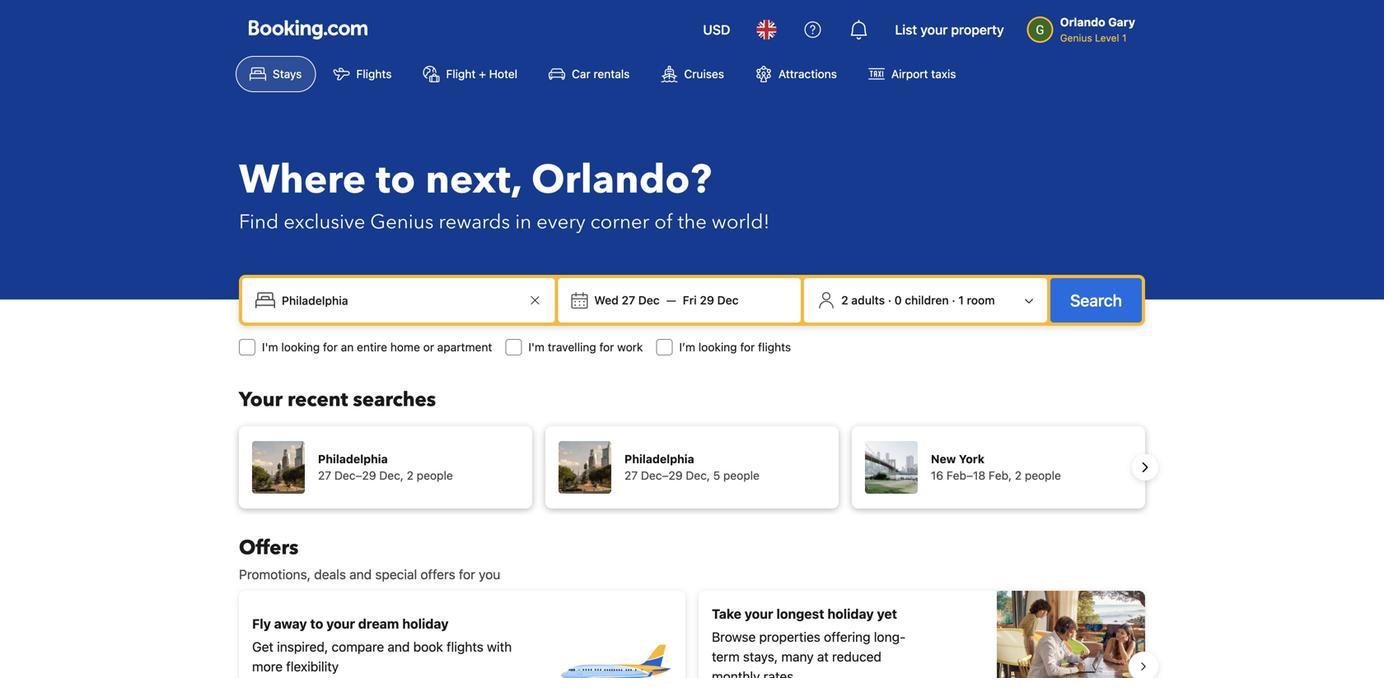 Task type: locate. For each thing, give the bounding box(es) containing it.
people inside philadelphia 27 dec–29 dec, 5 people
[[723, 469, 760, 483]]

0 vertical spatial genius
[[1060, 32, 1092, 44]]

more
[[252, 660, 283, 675]]

2 horizontal spatial 2
[[1015, 469, 1022, 483]]

1 horizontal spatial your
[[745, 607, 773, 623]]

wed 27 dec button
[[588, 286, 666, 316]]

orlando
[[1060, 15, 1106, 29]]

1 down gary
[[1122, 32, 1127, 44]]

1 horizontal spatial looking
[[699, 341, 737, 354]]

home
[[390, 341, 420, 354]]

orlando gary genius level 1
[[1060, 15, 1135, 44]]

offers promotions, deals and special offers for you
[[239, 535, 500, 583]]

27
[[622, 294, 635, 307], [318, 469, 331, 483], [625, 469, 638, 483]]

0 horizontal spatial your
[[326, 617, 355, 632]]

genius down orlando
[[1060, 32, 1092, 44]]

dec, inside the philadelphia 27 dec–29 dec, 2 people
[[379, 469, 404, 483]]

1 horizontal spatial holiday
[[828, 607, 874, 623]]

27 for wed 27 dec — fri 29 dec
[[622, 294, 635, 307]]

0 horizontal spatial dec,
[[379, 469, 404, 483]]

1 looking from the left
[[281, 341, 320, 354]]

and inside fly away to your dream holiday get inspired, compare and book flights with more flexibility
[[388, 640, 410, 655]]

your right list
[[921, 22, 948, 37]]

your
[[239, 387, 283, 414]]

people inside the philadelphia 27 dec–29 dec, 2 people
[[417, 469, 453, 483]]

your inside fly away to your dream holiday get inspired, compare and book flights with more flexibility
[[326, 617, 355, 632]]

rates.
[[764, 670, 797, 679]]

flights link
[[319, 56, 406, 92]]

philadelphia inside the philadelphia 27 dec–29 dec, 2 people
[[318, 453, 388, 466]]

2 philadelphia from the left
[[625, 453, 694, 466]]

2 inside the philadelphia 27 dec–29 dec, 2 people
[[407, 469, 414, 483]]

dec, left 5
[[686, 469, 710, 483]]

0 horizontal spatial 2
[[407, 469, 414, 483]]

2 looking from the left
[[699, 341, 737, 354]]

find
[[239, 209, 279, 236]]

0 horizontal spatial holiday
[[402, 617, 449, 632]]

and right the deals
[[349, 567, 372, 583]]

0 vertical spatial region
[[226, 420, 1159, 516]]

0 horizontal spatial philadelphia
[[318, 453, 388, 466]]

usd button
[[693, 10, 740, 49]]

1 horizontal spatial people
[[723, 469, 760, 483]]

1 horizontal spatial flights
[[758, 341, 791, 354]]

1 left room at the top
[[959, 294, 964, 307]]

1 i'm from the left
[[262, 341, 278, 354]]

· left the 0
[[888, 294, 892, 307]]

looking for i'm
[[699, 341, 737, 354]]

dec–29 for philadelphia 27 dec–29 dec, 2 people
[[334, 469, 376, 483]]

i'm
[[262, 341, 278, 354], [529, 341, 545, 354]]

1 vertical spatial to
[[310, 617, 323, 632]]

2 right feb,
[[1015, 469, 1022, 483]]

new york 16 feb–18 feb, 2 people
[[931, 453, 1061, 483]]

2 region from the top
[[226, 585, 1159, 679]]

0 vertical spatial to
[[376, 153, 416, 207]]

list your property
[[895, 22, 1004, 37]]

for for work
[[599, 341, 614, 354]]

2 dec from the left
[[717, 294, 739, 307]]

1 · from the left
[[888, 294, 892, 307]]

get
[[252, 640, 274, 655]]

list
[[895, 22, 917, 37]]

dec–29 down your recent searches
[[334, 469, 376, 483]]

search
[[1070, 291, 1122, 310]]

1 horizontal spatial to
[[376, 153, 416, 207]]

philadelphia inside philadelphia 27 dec–29 dec, 5 people
[[625, 453, 694, 466]]

i'm up your
[[262, 341, 278, 354]]

york
[[959, 453, 985, 466]]

0 vertical spatial and
[[349, 567, 372, 583]]

1 vertical spatial flights
[[447, 640, 484, 655]]

genius
[[1060, 32, 1092, 44], [370, 209, 434, 236]]

holiday inside fly away to your dream holiday get inspired, compare and book flights with more flexibility
[[402, 617, 449, 632]]

0 horizontal spatial 1
[[959, 294, 964, 307]]

0 horizontal spatial flights
[[447, 640, 484, 655]]

2 left the "adults"
[[841, 294, 848, 307]]

where
[[239, 153, 366, 207]]

room
[[967, 294, 995, 307]]

dec left —
[[638, 294, 660, 307]]

0 horizontal spatial i'm
[[262, 341, 278, 354]]

dec,
[[379, 469, 404, 483], [686, 469, 710, 483]]

and
[[349, 567, 372, 583], [388, 640, 410, 655]]

1
[[1122, 32, 1127, 44], [959, 294, 964, 307]]

1 horizontal spatial philadelphia
[[625, 453, 694, 466]]

your up compare
[[326, 617, 355, 632]]

usd
[[703, 22, 730, 37]]

1 inside orlando gary genius level 1
[[1122, 32, 1127, 44]]

your right take
[[745, 607, 773, 623]]

looking left an
[[281, 341, 320, 354]]

long-
[[874, 630, 906, 646]]

1 horizontal spatial 2
[[841, 294, 848, 307]]

1 horizontal spatial ·
[[952, 294, 956, 307]]

your inside the take your longest holiday yet browse properties offering long- term stays, many at reduced monthly rates.
[[745, 607, 773, 623]]

next,
[[425, 153, 521, 207]]

2 horizontal spatial people
[[1025, 469, 1061, 483]]

at
[[817, 650, 829, 665]]

adults
[[851, 294, 885, 307]]

genius left rewards
[[370, 209, 434, 236]]

dec, down searches
[[379, 469, 404, 483]]

special
[[375, 567, 417, 583]]

in
[[515, 209, 532, 236]]

dec, inside philadelphia 27 dec–29 dec, 5 people
[[686, 469, 710, 483]]

·
[[888, 294, 892, 307], [952, 294, 956, 307]]

16
[[931, 469, 944, 483]]

—
[[666, 294, 676, 307]]

looking right i'm
[[699, 341, 737, 354]]

holiday
[[828, 607, 874, 623], [402, 617, 449, 632]]

0 vertical spatial 1
[[1122, 32, 1127, 44]]

genius inside orlando gary genius level 1
[[1060, 32, 1092, 44]]

1 horizontal spatial dec
[[717, 294, 739, 307]]

1 dec–29 from the left
[[334, 469, 376, 483]]

1 people from the left
[[417, 469, 453, 483]]

0 horizontal spatial dec–29
[[334, 469, 376, 483]]

2 people from the left
[[723, 469, 760, 483]]

your
[[921, 22, 948, 37], [745, 607, 773, 623], [326, 617, 355, 632]]

looking
[[281, 341, 320, 354], [699, 341, 737, 354]]

new
[[931, 453, 956, 466]]

2 horizontal spatial your
[[921, 22, 948, 37]]

fly
[[252, 617, 271, 632]]

1 vertical spatial 1
[[959, 294, 964, 307]]

2 dec, from the left
[[686, 469, 710, 483]]

1 vertical spatial genius
[[370, 209, 434, 236]]

1 region from the top
[[226, 420, 1159, 516]]

1 horizontal spatial genius
[[1060, 32, 1092, 44]]

0
[[895, 294, 902, 307]]

0 horizontal spatial people
[[417, 469, 453, 483]]

monthly
[[712, 670, 760, 679]]

people for 27 dec–29 dec, 5 people
[[723, 469, 760, 483]]

genius inside where to next, orlando? find exclusive genius rewards in every corner of the world!
[[370, 209, 434, 236]]

fly away to your dream holiday image
[[557, 610, 672, 679]]

to right away
[[310, 617, 323, 632]]

holiday up book
[[402, 617, 449, 632]]

2 i'm from the left
[[529, 341, 545, 354]]

looking for i'm
[[281, 341, 320, 354]]

0 horizontal spatial genius
[[370, 209, 434, 236]]

dec, for 5
[[686, 469, 710, 483]]

feb,
[[989, 469, 1012, 483]]

for left you
[[459, 567, 475, 583]]

dec right 29
[[717, 294, 739, 307]]

2 adults · 0 children · 1 room button
[[811, 285, 1041, 316]]

people for 27 dec–29 dec, 2 people
[[417, 469, 453, 483]]

yet
[[877, 607, 897, 623]]

2
[[841, 294, 848, 307], [407, 469, 414, 483], [1015, 469, 1022, 483]]

1 horizontal spatial 1
[[1122, 32, 1127, 44]]

people inside new york 16 feb–18 feb, 2 people
[[1025, 469, 1061, 483]]

2 dec–29 from the left
[[641, 469, 683, 483]]

people
[[417, 469, 453, 483], [723, 469, 760, 483], [1025, 469, 1061, 483]]

the
[[678, 209, 707, 236]]

travelling
[[548, 341, 596, 354]]

i'm travelling for work
[[529, 341, 643, 354]]

dec–29 inside the philadelphia 27 dec–29 dec, 2 people
[[334, 469, 376, 483]]

27 inside the philadelphia 27 dec–29 dec, 2 people
[[318, 469, 331, 483]]

take your longest holiday yet browse properties offering long- term stays, many at reduced monthly rates.
[[712, 607, 906, 679]]

2 adults · 0 children · 1 room
[[841, 294, 995, 307]]

to
[[376, 153, 416, 207], [310, 617, 323, 632]]

deals
[[314, 567, 346, 583]]

dream
[[358, 617, 399, 632]]

flight + hotel
[[446, 67, 518, 81]]

dec–29 inside philadelphia 27 dec–29 dec, 5 people
[[641, 469, 683, 483]]

3 people from the left
[[1025, 469, 1061, 483]]

1 vertical spatial and
[[388, 640, 410, 655]]

1 horizontal spatial i'm
[[529, 341, 545, 354]]

your for list
[[921, 22, 948, 37]]

away
[[274, 617, 307, 632]]

wed
[[594, 294, 619, 307]]

i'm left travelling
[[529, 341, 545, 354]]

· right children
[[952, 294, 956, 307]]

0 horizontal spatial ·
[[888, 294, 892, 307]]

2 down searches
[[407, 469, 414, 483]]

dec–29 left 5
[[641, 469, 683, 483]]

1 horizontal spatial and
[[388, 640, 410, 655]]

to left next,
[[376, 153, 416, 207]]

region
[[226, 420, 1159, 516], [226, 585, 1159, 679]]

27 inside philadelphia 27 dec–29 dec, 5 people
[[625, 469, 638, 483]]

0 horizontal spatial and
[[349, 567, 372, 583]]

5
[[713, 469, 720, 483]]

0 horizontal spatial dec
[[638, 294, 660, 307]]

many
[[782, 650, 814, 665]]

holiday up offering
[[828, 607, 874, 623]]

and left book
[[388, 640, 410, 655]]

1 horizontal spatial dec–29
[[641, 469, 683, 483]]

flights inside fly away to your dream holiday get inspired, compare and book flights with more flexibility
[[447, 640, 484, 655]]

for for flights
[[740, 341, 755, 354]]

1 dec, from the left
[[379, 469, 404, 483]]

for left an
[[323, 341, 338, 354]]

airport taxis link
[[854, 56, 970, 92]]

for left work
[[599, 341, 614, 354]]

1 horizontal spatial dec,
[[686, 469, 710, 483]]

term
[[712, 650, 740, 665]]

1 vertical spatial region
[[226, 585, 1159, 679]]

corner
[[591, 209, 650, 236]]

orlando?
[[531, 153, 712, 207]]

0 horizontal spatial looking
[[281, 341, 320, 354]]

1 philadelphia from the left
[[318, 453, 388, 466]]

dec
[[638, 294, 660, 307], [717, 294, 739, 307]]

0 horizontal spatial to
[[310, 617, 323, 632]]

for down "fri 29 dec" button
[[740, 341, 755, 354]]



Task type: describe. For each thing, give the bounding box(es) containing it.
and inside offers promotions, deals and special offers for you
[[349, 567, 372, 583]]

reduced
[[832, 650, 882, 665]]

29
[[700, 294, 714, 307]]

searches
[[353, 387, 436, 414]]

airport taxis
[[891, 67, 956, 81]]

i'm
[[679, 341, 695, 354]]

offers
[[239, 535, 299, 562]]

fly away to your dream holiday get inspired, compare and book flights with more flexibility
[[252, 617, 512, 675]]

with
[[487, 640, 512, 655]]

level
[[1095, 32, 1119, 44]]

i'm looking for an entire home or apartment
[[262, 341, 492, 354]]

hotel
[[489, 67, 518, 81]]

browse
[[712, 630, 756, 646]]

cruises
[[684, 67, 724, 81]]

work
[[617, 341, 643, 354]]

entire
[[357, 341, 387, 354]]

stays,
[[743, 650, 778, 665]]

philadelphia 27 dec–29 dec, 2 people
[[318, 453, 453, 483]]

offering
[[824, 630, 871, 646]]

2 · from the left
[[952, 294, 956, 307]]

1 dec from the left
[[638, 294, 660, 307]]

promotions,
[[239, 567, 311, 583]]

inspired,
[[277, 640, 328, 655]]

cruises link
[[647, 56, 738, 92]]

wed 27 dec — fri 29 dec
[[594, 294, 739, 307]]

your account menu orlando gary genius level 1 element
[[1027, 7, 1142, 45]]

apartment
[[437, 341, 492, 354]]

i'm for i'm looking for an entire home or apartment
[[262, 341, 278, 354]]

1 inside 2 adults · 0 children · 1 room dropdown button
[[959, 294, 964, 307]]

fri
[[683, 294, 697, 307]]

27 for philadelphia 27 dec–29 dec, 5 people
[[625, 469, 638, 483]]

rewards
[[439, 209, 510, 236]]

philadelphia 27 dec–29 dec, 5 people
[[625, 453, 760, 483]]

property
[[951, 22, 1004, 37]]

feb–18
[[947, 469, 986, 483]]

2 inside dropdown button
[[841, 294, 848, 307]]

flexibility
[[286, 660, 339, 675]]

rentals
[[594, 67, 630, 81]]

+
[[479, 67, 486, 81]]

take
[[712, 607, 742, 623]]

attractions
[[779, 67, 837, 81]]

of
[[654, 209, 673, 236]]

attractions link
[[742, 56, 851, 92]]

flight
[[446, 67, 476, 81]]

where to next, orlando? find exclusive genius rewards in every corner of the world!
[[239, 153, 770, 236]]

for inside offers promotions, deals and special offers for you
[[459, 567, 475, 583]]

take your longest holiday yet image
[[997, 592, 1145, 679]]

an
[[341, 341, 354, 354]]

2 inside new york 16 feb–18 feb, 2 people
[[1015, 469, 1022, 483]]

booking.com image
[[249, 20, 368, 40]]

region containing philadelphia
[[226, 420, 1159, 516]]

book
[[413, 640, 443, 655]]

car
[[572, 67, 591, 81]]

your for take
[[745, 607, 773, 623]]

gary
[[1108, 15, 1135, 29]]

properties
[[759, 630, 821, 646]]

stays link
[[236, 56, 316, 92]]

philadelphia for philadelphia 27 dec–29 dec, 2 people
[[318, 453, 388, 466]]

dec, for 2
[[379, 469, 404, 483]]

longest
[[777, 607, 824, 623]]

children
[[905, 294, 949, 307]]

i'm for i'm travelling for work
[[529, 341, 545, 354]]

offers
[[421, 567, 455, 583]]

philadelphia for philadelphia 27 dec–29 dec, 5 people
[[625, 453, 694, 466]]

every
[[537, 209, 586, 236]]

fri 29 dec button
[[676, 286, 745, 316]]

world!
[[712, 209, 770, 236]]

taxis
[[931, 67, 956, 81]]

or
[[423, 341, 434, 354]]

compare
[[332, 640, 384, 655]]

to inside where to next, orlando? find exclusive genius rewards in every corner of the world!
[[376, 153, 416, 207]]

list your property link
[[885, 10, 1014, 49]]

car rentals
[[572, 67, 630, 81]]

flights
[[356, 67, 392, 81]]

airport
[[891, 67, 928, 81]]

dec–29 for philadelphia 27 dec–29 dec, 5 people
[[641, 469, 683, 483]]

you
[[479, 567, 500, 583]]

region containing take your longest holiday yet
[[226, 585, 1159, 679]]

Where are you going? field
[[275, 286, 525, 316]]

flight + hotel link
[[409, 56, 532, 92]]

next image
[[1135, 458, 1155, 478]]

for for an
[[323, 341, 338, 354]]

holiday inside the take your longest holiday yet browse properties offering long- term stays, many at reduced monthly rates.
[[828, 607, 874, 623]]

stays
[[273, 67, 302, 81]]

recent
[[288, 387, 348, 414]]

0 vertical spatial flights
[[758, 341, 791, 354]]

to inside fly away to your dream holiday get inspired, compare and book flights with more flexibility
[[310, 617, 323, 632]]

exclusive
[[284, 209, 365, 236]]

27 for philadelphia 27 dec–29 dec, 2 people
[[318, 469, 331, 483]]

search button
[[1051, 279, 1142, 323]]



Task type: vqa. For each thing, say whether or not it's contained in the screenshot.
great
no



